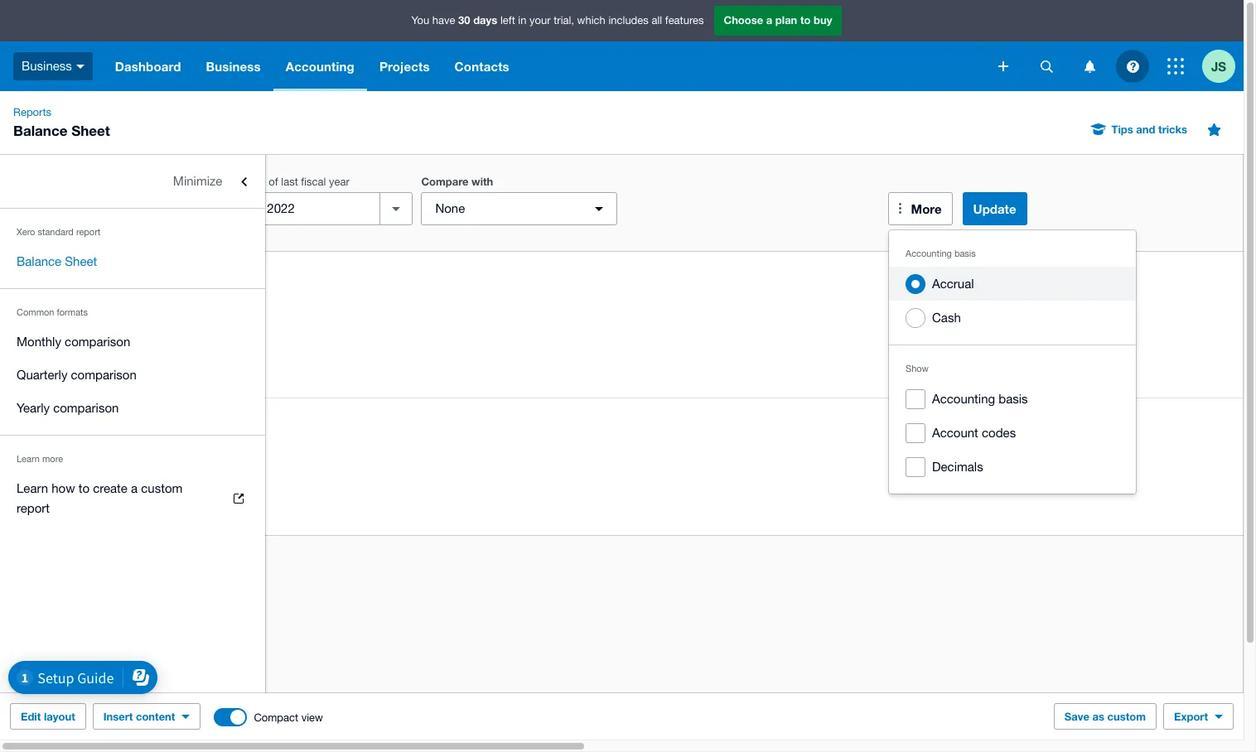 Task type: describe. For each thing, give the bounding box(es) containing it.
compare
[[421, 175, 469, 188]]

end
[[247, 176, 266, 188]]

contacts
[[455, 59, 509, 74]]

learn how to create a custom report link
[[0, 472, 265, 525]]

as
[[36, 337, 51, 351]]

2 business button from the left
[[194, 41, 273, 91]]

choose a plan to buy
[[724, 13, 832, 27]]

you
[[411, 14, 429, 27]]

custom inside save as custom button
[[1107, 710, 1146, 723]]

js
[[1211, 58, 1226, 73]]

yearly comparison
[[17, 401, 119, 415]]

learn for learn how to create a custom report
[[17, 481, 48, 495]]

minimize button
[[0, 165, 265, 198]]

business inside business as of december 31, 2022
[[36, 317, 87, 331]]

formats
[[57, 307, 88, 317]]

account codes
[[932, 426, 1016, 440]]

reports link
[[7, 104, 58, 121]]

trial,
[[554, 14, 574, 27]]

quarterly comparison
[[17, 368, 137, 382]]

Select end date field
[[218, 193, 380, 225]]

account codes button
[[889, 416, 1136, 450]]

svg image left js
[[1167, 58, 1184, 75]]

xero standard report
[[17, 227, 100, 237]]

balance inside reports balance sheet
[[13, 122, 68, 139]]

show
[[906, 364, 929, 374]]

svg image left svg icon
[[998, 61, 1008, 71]]

year
[[329, 176, 350, 188]]

none
[[435, 201, 465, 215]]

left
[[500, 14, 515, 27]]

basis inside button
[[999, 392, 1028, 406]]

export button
[[1163, 703, 1234, 730]]

cash button
[[889, 301, 1136, 335]]

codes
[[982, 426, 1016, 440]]

last
[[281, 176, 298, 188]]

monthly
[[17, 335, 61, 349]]

xero
[[17, 227, 35, 237]]

date : end of last fiscal year
[[217, 175, 350, 188]]

group containing accrual
[[889, 230, 1136, 494]]

more
[[911, 201, 942, 216]]

svg image
[[1040, 60, 1053, 73]]

svg image up reports balance sheet
[[76, 64, 84, 69]]

have
[[432, 14, 455, 27]]

balance sheet
[[17, 254, 97, 268]]

tips and tricks
[[1112, 123, 1187, 136]]

report inside the learn how to create a custom report
[[17, 501, 50, 515]]

learn how to create a custom report
[[17, 481, 183, 515]]

reports balance sheet
[[13, 106, 110, 139]]

projects
[[379, 59, 430, 74]]

minimize
[[173, 174, 222, 188]]

comparison for quarterly comparison
[[71, 368, 137, 382]]

save as custom button
[[1054, 703, 1157, 730]]

navigation inside banner
[[103, 41, 987, 91]]

tricks
[[1158, 123, 1187, 136]]

a inside the learn how to create a custom report
[[131, 481, 138, 495]]

decimals
[[932, 460, 983, 474]]

account
[[932, 426, 978, 440]]

features
[[665, 14, 704, 27]]

as
[[1093, 710, 1104, 723]]

business as of december 31, 2022
[[36, 317, 178, 351]]

edit layout
[[21, 710, 75, 723]]

quarterly
[[17, 368, 67, 382]]

date
[[217, 175, 241, 188]]

fiscal
[[301, 176, 326, 188]]

accrual
[[932, 277, 974, 291]]

2022
[[150, 337, 178, 351]]

31,
[[129, 337, 147, 351]]

export
[[1174, 710, 1208, 723]]

accounting button
[[273, 41, 367, 91]]

accrual button
[[889, 267, 1136, 301]]

buy
[[814, 13, 832, 27]]

view
[[301, 711, 323, 724]]

0 vertical spatial accounting basis
[[906, 249, 976, 259]]

accounting basis button
[[889, 382, 1136, 416]]

update
[[973, 201, 1016, 216]]

more
[[42, 454, 63, 464]]

your
[[530, 14, 551, 27]]

save
[[1065, 710, 1090, 723]]



Task type: locate. For each thing, give the bounding box(es) containing it.
0 vertical spatial basis
[[954, 249, 976, 259]]

1 vertical spatial of
[[54, 337, 65, 351]]

dashboard
[[115, 59, 181, 74]]

monthly comparison link
[[0, 326, 265, 359]]

report down learn more
[[17, 501, 50, 515]]

monthly comparison
[[17, 335, 130, 349]]

a right create
[[131, 481, 138, 495]]

0 vertical spatial sheet
[[71, 122, 110, 139]]

tips and tricks button
[[1082, 116, 1197, 143]]

insert content
[[103, 710, 175, 723]]

1 horizontal spatial business button
[[194, 41, 273, 91]]

edit layout button
[[10, 703, 86, 730]]

learn inside the learn how to create a custom report
[[17, 481, 48, 495]]

0 horizontal spatial a
[[131, 481, 138, 495]]

quarterly comparison link
[[0, 359, 265, 392]]

sheet up minimize 'button' at the left top of the page
[[71, 122, 110, 139]]

0 horizontal spatial business button
[[0, 41, 103, 91]]

dashboard link
[[103, 41, 194, 91]]

2 vertical spatial comparison
[[53, 401, 119, 415]]

learn down learn more
[[17, 481, 48, 495]]

1 vertical spatial custom
[[1107, 710, 1146, 723]]

svg image
[[1167, 58, 1184, 75], [1084, 60, 1095, 73], [1126, 60, 1139, 73], [998, 61, 1008, 71], [76, 64, 84, 69]]

0 horizontal spatial custom
[[141, 481, 183, 495]]

navigation containing dashboard
[[103, 41, 987, 91]]

of right as
[[54, 337, 65, 351]]

edit
[[21, 710, 41, 723]]

group
[[889, 230, 1136, 494]]

insert content button
[[93, 703, 201, 730]]

comparison for yearly comparison
[[53, 401, 119, 415]]

learn left more
[[17, 454, 40, 464]]

compact
[[254, 711, 298, 724]]

choose
[[724, 13, 763, 27]]

insert
[[103, 710, 133, 723]]

list box containing accrual
[[889, 230, 1136, 494]]

plan
[[775, 13, 797, 27]]

to inside banner
[[800, 13, 811, 27]]

2 learn from the top
[[17, 481, 48, 495]]

decimals button
[[889, 450, 1136, 484]]

to left buy
[[800, 13, 811, 27]]

1 horizontal spatial a
[[766, 13, 772, 27]]

0 horizontal spatial basis
[[954, 249, 976, 259]]

list of convenience dates image
[[380, 192, 413, 225]]

to inside the learn how to create a custom report
[[78, 481, 90, 495]]

1 vertical spatial accounting basis
[[932, 392, 1028, 406]]

1 vertical spatial a
[[131, 481, 138, 495]]

includes
[[609, 14, 649, 27]]

content
[[136, 710, 175, 723]]

create
[[93, 481, 128, 495]]

1 vertical spatial balance
[[17, 254, 61, 268]]

report output element
[[36, 368, 1256, 515]]

compact view
[[254, 711, 323, 724]]

reports
[[13, 106, 51, 118]]

0 horizontal spatial report
[[17, 501, 50, 515]]

svg image right svg icon
[[1084, 60, 1095, 73]]

which
[[577, 14, 606, 27]]

business
[[22, 59, 72, 73], [206, 59, 261, 74], [36, 317, 87, 331]]

1 vertical spatial learn
[[17, 481, 48, 495]]

1 horizontal spatial report
[[76, 227, 100, 237]]

1 vertical spatial comparison
[[71, 368, 137, 382]]

navigation
[[103, 41, 987, 91]]

banner
[[0, 0, 1244, 91]]

remove from favorites image
[[1197, 113, 1230, 146]]

sheet
[[71, 122, 110, 139], [65, 254, 97, 268]]

all
[[652, 14, 662, 27]]

learn
[[17, 454, 40, 464], [17, 481, 48, 495]]

to right how
[[78, 481, 90, 495]]

yearly comparison link
[[0, 392, 265, 425]]

custom right create
[[141, 481, 183, 495]]

:
[[241, 175, 244, 188]]

sheet down xero standard report
[[65, 254, 97, 268]]

1 vertical spatial basis
[[999, 392, 1028, 406]]

a left plan
[[766, 13, 772, 27]]

you have 30 days left in your trial, which includes all features
[[411, 13, 704, 27]]

0 vertical spatial accounting
[[286, 59, 355, 74]]

1 vertical spatial sheet
[[65, 254, 97, 268]]

0 vertical spatial a
[[766, 13, 772, 27]]

0 horizontal spatial of
[[54, 337, 65, 351]]

accounting basis up 'accrual'
[[906, 249, 976, 259]]

0 vertical spatial to
[[800, 13, 811, 27]]

1 horizontal spatial of
[[269, 176, 278, 188]]

1 horizontal spatial to
[[800, 13, 811, 27]]

svg image up 'tips and tricks' button
[[1126, 60, 1139, 73]]

yearly
[[17, 401, 50, 415]]

december
[[68, 337, 126, 351]]

1 business button from the left
[[0, 41, 103, 91]]

report right standard
[[76, 227, 100, 237]]

0 vertical spatial report
[[76, 227, 100, 237]]

layout
[[44, 710, 75, 723]]

0 vertical spatial balance
[[13, 122, 68, 139]]

save as custom
[[1065, 710, 1146, 723]]

learn for learn more
[[17, 454, 40, 464]]

of inside date : end of last fiscal year
[[269, 176, 278, 188]]

1 horizontal spatial custom
[[1107, 710, 1146, 723]]

with
[[471, 175, 493, 188]]

0 horizontal spatial to
[[78, 481, 90, 495]]

js button
[[1202, 41, 1244, 91]]

tips
[[1112, 123, 1133, 136]]

comparison down december
[[71, 368, 137, 382]]

standard
[[38, 227, 74, 237]]

comparison for monthly comparison
[[65, 335, 130, 349]]

custom right as
[[1107, 710, 1146, 723]]

sheet inside reports balance sheet
[[71, 122, 110, 139]]

comparison
[[65, 335, 130, 349], [71, 368, 137, 382], [53, 401, 119, 415]]

accounting inside button
[[932, 392, 995, 406]]

learn more
[[17, 454, 63, 464]]

business button
[[0, 41, 103, 91], [194, 41, 273, 91]]

to
[[800, 13, 811, 27], [78, 481, 90, 495]]

accounting
[[286, 59, 355, 74], [906, 249, 952, 259], [932, 392, 995, 406]]

balance down 'reports' link
[[13, 122, 68, 139]]

accounting basis inside accounting basis button
[[932, 392, 1028, 406]]

more button
[[888, 192, 952, 225]]

none button
[[421, 192, 618, 225]]

common formats
[[17, 307, 88, 317]]

basis
[[954, 249, 976, 259], [999, 392, 1028, 406]]

balance sheet link
[[0, 245, 265, 278]]

compare with
[[421, 175, 493, 188]]

a
[[766, 13, 772, 27], [131, 481, 138, 495]]

0 vertical spatial of
[[269, 176, 278, 188]]

accounting inside popup button
[[286, 59, 355, 74]]

1 vertical spatial to
[[78, 481, 90, 495]]

comparison down the formats on the left of page
[[65, 335, 130, 349]]

contacts button
[[442, 41, 522, 91]]

projects button
[[367, 41, 442, 91]]

0 vertical spatial custom
[[141, 481, 183, 495]]

report
[[76, 227, 100, 237], [17, 501, 50, 515]]

1 horizontal spatial basis
[[999, 392, 1028, 406]]

custom
[[141, 481, 183, 495], [1107, 710, 1146, 723]]

how
[[52, 481, 75, 495]]

of left last
[[269, 176, 278, 188]]

1 vertical spatial report
[[17, 501, 50, 515]]

days
[[473, 13, 497, 27]]

list box
[[889, 230, 1136, 494]]

basis up the "account codes" button
[[999, 392, 1028, 406]]

accounting basis up account codes
[[932, 392, 1028, 406]]

1 vertical spatial accounting
[[906, 249, 952, 259]]

balance down xero
[[17, 254, 61, 268]]

1 learn from the top
[[17, 454, 40, 464]]

Report title field
[[31, 273, 1247, 311]]

30
[[458, 13, 470, 27]]

comparison down 'quarterly comparison'
[[53, 401, 119, 415]]

2 vertical spatial accounting
[[932, 392, 995, 406]]

accounting basis
[[906, 249, 976, 259], [932, 392, 1028, 406]]

basis up 'accrual'
[[954, 249, 976, 259]]

in
[[518, 14, 527, 27]]

0 vertical spatial learn
[[17, 454, 40, 464]]

and
[[1136, 123, 1155, 136]]

custom inside the learn how to create a custom report
[[141, 481, 183, 495]]

update button
[[962, 192, 1027, 225]]

balance
[[13, 122, 68, 139], [17, 254, 61, 268]]

of inside business as of december 31, 2022
[[54, 337, 65, 351]]

0 vertical spatial comparison
[[65, 335, 130, 349]]

common
[[17, 307, 54, 317]]

banner containing js
[[0, 0, 1244, 91]]



Task type: vqa. For each thing, say whether or not it's contained in the screenshot.
Nov corresponding to 2023
no



